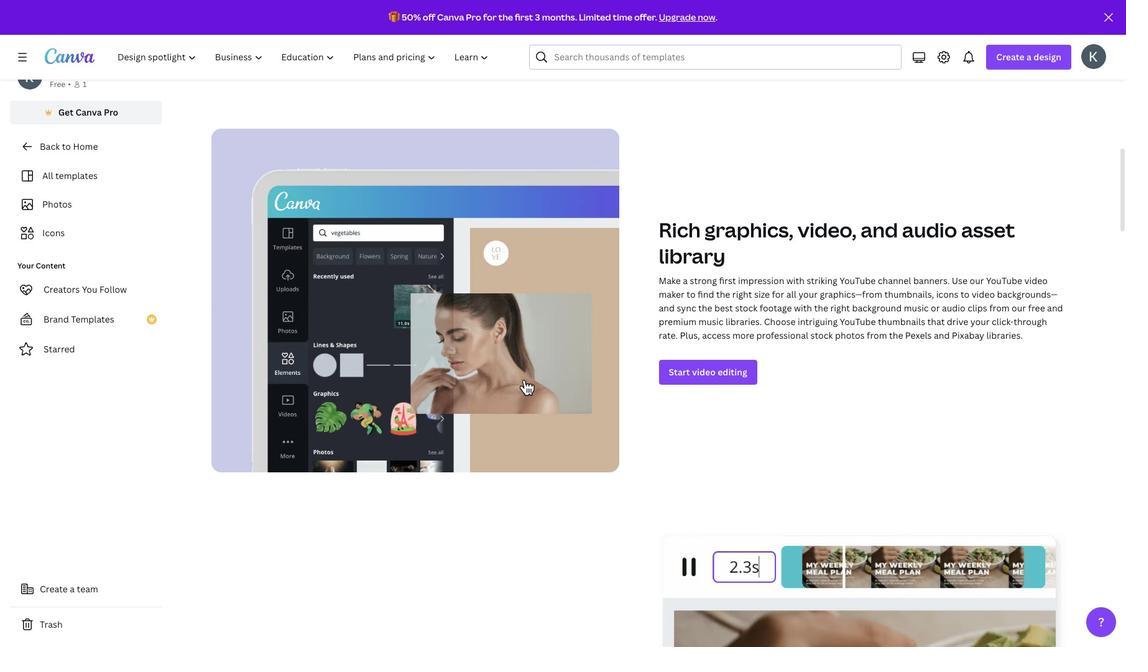 Task type: describe. For each thing, give the bounding box(es) containing it.
content
[[36, 261, 66, 271]]

offer.
[[635, 11, 658, 23]]

the up intriguing
[[815, 302, 829, 314]]

start video editing link
[[659, 360, 758, 385]]

youtube up graphics—from
[[840, 275, 876, 287]]

size
[[755, 289, 770, 300]]

professional
[[757, 330, 809, 341]]

top level navigation element
[[109, 45, 500, 70]]

1 horizontal spatial from
[[990, 302, 1010, 314]]

brand
[[44, 314, 69, 325]]

all
[[42, 170, 53, 182]]

0 horizontal spatial for
[[483, 11, 497, 23]]

premium
[[659, 316, 697, 328]]

pixabay
[[952, 330, 985, 341]]

striking
[[807, 275, 838, 287]]

starred link
[[10, 337, 162, 362]]

0 vertical spatial your
[[799, 289, 818, 300]]

thousands of custom youtube video templates image
[[659, 0, 1067, 69]]

the up best
[[717, 289, 731, 300]]

background
[[853, 302, 902, 314]]

start
[[669, 366, 690, 378]]

months.
[[542, 11, 577, 23]]

creators
[[44, 284, 80, 296]]

the left 3
[[499, 11, 513, 23]]

plus,
[[680, 330, 700, 341]]

pro inside get canva pro button
[[104, 106, 118, 118]]

1 horizontal spatial right
[[831, 302, 851, 314]]

all templates
[[42, 170, 98, 182]]

kendall parks image
[[1082, 44, 1107, 69]]

trash link
[[10, 613, 162, 638]]

back to home link
[[10, 134, 162, 159]]

brand templates link
[[10, 307, 162, 332]]

access
[[703, 330, 731, 341]]

footage
[[760, 302, 792, 314]]

1 horizontal spatial to
[[687, 289, 696, 300]]

1 vertical spatial audio
[[943, 302, 966, 314]]

rich graphics, video, and audio asset library image
[[211, 129, 619, 473]]

free
[[1029, 302, 1046, 314]]

trash
[[40, 619, 63, 631]]

Search search field
[[555, 45, 894, 69]]

50%
[[402, 11, 421, 23]]

clips
[[968, 302, 988, 314]]

create a design
[[997, 51, 1062, 63]]

video,
[[798, 216, 857, 243]]

icons
[[42, 227, 65, 239]]

library
[[659, 243, 726, 269]]

photos link
[[17, 193, 154, 217]]

the down the thumbnails
[[890, 330, 904, 341]]

upgrade
[[659, 11, 696, 23]]

starred
[[44, 343, 75, 355]]

back
[[40, 141, 60, 152]]

start video editing
[[669, 366, 748, 378]]

your content
[[17, 261, 66, 271]]

intriguing
[[798, 316, 838, 328]]

free •
[[50, 79, 71, 90]]

photos
[[42, 198, 72, 210]]

back to home
[[40, 141, 98, 152]]

strong
[[690, 275, 717, 287]]

time
[[613, 11, 633, 23]]

a inside rich graphics, video, and audio asset library make a strong first impression with striking youtube channel banners. use our youtube video maker to find the right size for all your graphics—from thumbnails, icons to video backgrounds— and sync the best stock footage with the right background music or audio clips from our free and premium music libraries. choose intriguing youtube thumbnails that drive your click-through rate. plus, access more professional stock photos from the pexels and pixabay libraries.
[[683, 275, 688, 287]]

more
[[733, 330, 755, 341]]

free
[[50, 79, 65, 90]]

•
[[68, 79, 71, 90]]

create for create a team
[[40, 584, 68, 595]]

templates
[[55, 170, 98, 182]]

impression
[[739, 275, 785, 287]]

or
[[931, 302, 940, 314]]

0 vertical spatial video
[[1025, 275, 1048, 287]]

1 vertical spatial music
[[699, 316, 724, 328]]

1 vertical spatial stock
[[811, 330, 833, 341]]

icons link
[[17, 221, 154, 245]]

click-
[[992, 316, 1014, 328]]

all templates link
[[17, 164, 154, 188]]

off
[[423, 11, 436, 23]]

asset
[[962, 216, 1016, 243]]

now
[[698, 11, 716, 23]]

thumbnails
[[878, 316, 926, 328]]

banners.
[[914, 275, 950, 287]]

0 vertical spatial stock
[[735, 302, 758, 314]]

get canva pro button
[[10, 101, 162, 124]]

.
[[716, 11, 718, 23]]

drive
[[947, 316, 969, 328]]

graphics,
[[705, 216, 794, 243]]

best
[[715, 302, 733, 314]]

team
[[77, 584, 98, 595]]

icons
[[937, 289, 959, 300]]

and right free
[[1048, 302, 1064, 314]]

sync
[[677, 302, 697, 314]]

0 horizontal spatial right
[[733, 289, 753, 300]]

through
[[1014, 316, 1048, 328]]



Task type: locate. For each thing, give the bounding box(es) containing it.
1 vertical spatial for
[[772, 289, 785, 300]]

3
[[535, 11, 541, 23]]

1 vertical spatial our
[[1012, 302, 1027, 314]]

that
[[928, 316, 945, 328]]

from
[[990, 302, 1010, 314], [867, 330, 888, 341]]

0 vertical spatial right
[[733, 289, 753, 300]]

stock
[[735, 302, 758, 314], [811, 330, 833, 341]]

video
[[1025, 275, 1048, 287], [972, 289, 995, 300], [692, 366, 716, 378]]

🎁
[[389, 11, 400, 23]]

youtube
[[840, 275, 876, 287], [987, 275, 1023, 287], [840, 316, 876, 328]]

a right make
[[683, 275, 688, 287]]

get
[[58, 106, 73, 118]]

0 vertical spatial canva
[[437, 11, 464, 23]]

to up sync
[[687, 289, 696, 300]]

audio up drive
[[943, 302, 966, 314]]

2 horizontal spatial a
[[1027, 51, 1032, 63]]

upgrade now button
[[659, 11, 716, 23]]

with
[[787, 275, 805, 287], [794, 302, 813, 314]]

0 horizontal spatial our
[[970, 275, 985, 287]]

a inside button
[[70, 584, 75, 595]]

0 horizontal spatial your
[[799, 289, 818, 300]]

0 horizontal spatial canva
[[76, 106, 102, 118]]

right
[[733, 289, 753, 300], [831, 302, 851, 314]]

create inside button
[[40, 584, 68, 595]]

with down "all"
[[794, 302, 813, 314]]

templates
[[71, 314, 114, 325]]

music down thumbnails,
[[904, 302, 929, 314]]

2 vertical spatial a
[[70, 584, 75, 595]]

0 horizontal spatial stock
[[735, 302, 758, 314]]

music
[[904, 302, 929, 314], [699, 316, 724, 328]]

graphics—from
[[820, 289, 883, 300]]

creators you follow link
[[10, 277, 162, 302]]

and down that at the right
[[934, 330, 950, 341]]

our down backgrounds—
[[1012, 302, 1027, 314]]

0 horizontal spatial first
[[515, 11, 534, 23]]

1 horizontal spatial video
[[972, 289, 995, 300]]

1 vertical spatial pro
[[104, 106, 118, 118]]

1 horizontal spatial a
[[683, 275, 688, 287]]

1 vertical spatial a
[[683, 275, 688, 287]]

rich graphics, video, and audio asset library make a strong first impression with striking youtube channel banners. use our youtube video maker to find the right size for all your graphics—from thumbnails, icons to video backgrounds— and sync the best stock footage with the right background music or audio clips from our free and premium music libraries. choose intriguing youtube thumbnails that drive your click-through rate. plus, access more professional stock photos from the pexels and pixabay libraries.
[[659, 216, 1064, 341]]

0 horizontal spatial libraries.
[[726, 316, 762, 328]]

editing
[[718, 366, 748, 378]]

first
[[515, 11, 534, 23], [719, 275, 736, 287]]

for
[[483, 11, 497, 23], [772, 289, 785, 300]]

canva inside get canva pro button
[[76, 106, 102, 118]]

rich
[[659, 216, 701, 243]]

0 vertical spatial our
[[970, 275, 985, 287]]

create a design button
[[987, 45, 1072, 70]]

first left 3
[[515, 11, 534, 23]]

audio up banners.
[[903, 216, 958, 243]]

1 vertical spatial create
[[40, 584, 68, 595]]

video up backgrounds—
[[1025, 275, 1048, 287]]

you
[[82, 284, 97, 296]]

1 horizontal spatial music
[[904, 302, 929, 314]]

2 horizontal spatial video
[[1025, 275, 1048, 287]]

1 vertical spatial right
[[831, 302, 851, 314]]

backgrounds—
[[998, 289, 1058, 300]]

first inside rich graphics, video, and audio asset library make a strong first impression with striking youtube channel banners. use our youtube video maker to find the right size for all your graphics—from thumbnails, icons to video backgrounds— and sync the best stock footage with the right background music or audio clips from our free and premium music libraries. choose intriguing youtube thumbnails that drive your click-through rate. plus, access more professional stock photos from the pexels and pixabay libraries.
[[719, 275, 736, 287]]

1 horizontal spatial first
[[719, 275, 736, 287]]

creators you follow
[[44, 284, 127, 296]]

1
[[83, 79, 87, 90]]

stock down intriguing
[[811, 330, 833, 341]]

0 vertical spatial first
[[515, 11, 534, 23]]

home
[[73, 141, 98, 152]]

video up clips
[[972, 289, 995, 300]]

audio
[[903, 216, 958, 243], [943, 302, 966, 314]]

0 horizontal spatial music
[[699, 316, 724, 328]]

easy to use video editing tools image
[[659, 533, 1067, 648]]

0 vertical spatial music
[[904, 302, 929, 314]]

libraries.
[[726, 316, 762, 328], [987, 330, 1023, 341]]

personal
[[50, 65, 87, 77]]

canva
[[437, 11, 464, 23], [76, 106, 102, 118]]

1 horizontal spatial for
[[772, 289, 785, 300]]

music up access
[[699, 316, 724, 328]]

thumbnails,
[[885, 289, 935, 300]]

0 horizontal spatial a
[[70, 584, 75, 595]]

maker
[[659, 289, 685, 300]]

and down maker
[[659, 302, 675, 314]]

and
[[861, 216, 899, 243], [659, 302, 675, 314], [1048, 302, 1064, 314], [934, 330, 950, 341]]

your right "all"
[[799, 289, 818, 300]]

0 horizontal spatial video
[[692, 366, 716, 378]]

to right 'back'
[[62, 141, 71, 152]]

0 vertical spatial from
[[990, 302, 1010, 314]]

create for create a design
[[997, 51, 1025, 63]]

our
[[970, 275, 985, 287], [1012, 302, 1027, 314]]

1 vertical spatial first
[[719, 275, 736, 287]]

0 vertical spatial with
[[787, 275, 805, 287]]

pro up back to home link
[[104, 106, 118, 118]]

1 vertical spatial with
[[794, 302, 813, 314]]

your
[[799, 289, 818, 300], [971, 316, 990, 328]]

video right start on the bottom of the page
[[692, 366, 716, 378]]

canva right get on the left of page
[[76, 106, 102, 118]]

your down clips
[[971, 316, 990, 328]]

0 vertical spatial for
[[483, 11, 497, 23]]

design
[[1034, 51, 1062, 63]]

youtube up photos
[[840, 316, 876, 328]]

right down graphics—from
[[831, 302, 851, 314]]

youtube up backgrounds—
[[987, 275, 1023, 287]]

0 vertical spatial libraries.
[[726, 316, 762, 328]]

use
[[952, 275, 968, 287]]

create inside dropdown button
[[997, 51, 1025, 63]]

create left "team"
[[40, 584, 68, 595]]

1 horizontal spatial canva
[[437, 11, 464, 23]]

create left the design
[[997, 51, 1025, 63]]

1 horizontal spatial pro
[[466, 11, 482, 23]]

stock down size
[[735, 302, 758, 314]]

for left "all"
[[772, 289, 785, 300]]

0 horizontal spatial to
[[62, 141, 71, 152]]

channel
[[878, 275, 912, 287]]

canva right off
[[437, 11, 464, 23]]

the down the find
[[699, 302, 713, 314]]

0 vertical spatial audio
[[903, 216, 958, 243]]

1 vertical spatial libraries.
[[987, 330, 1023, 341]]

0 vertical spatial pro
[[466, 11, 482, 23]]

and right video,
[[861, 216, 899, 243]]

2 vertical spatial video
[[692, 366, 716, 378]]

0 horizontal spatial pro
[[104, 106, 118, 118]]

to
[[62, 141, 71, 152], [687, 289, 696, 300], [961, 289, 970, 300]]

from right photos
[[867, 330, 888, 341]]

brand templates
[[44, 314, 114, 325]]

follow
[[100, 284, 127, 296]]

1 horizontal spatial our
[[1012, 302, 1027, 314]]

1 vertical spatial your
[[971, 316, 990, 328]]

right left size
[[733, 289, 753, 300]]

first right strong
[[719, 275, 736, 287]]

a inside dropdown button
[[1027, 51, 1032, 63]]

a
[[1027, 51, 1032, 63], [683, 275, 688, 287], [70, 584, 75, 595]]

make
[[659, 275, 681, 287]]

with up "all"
[[787, 275, 805, 287]]

1 horizontal spatial stock
[[811, 330, 833, 341]]

🎁 50% off canva pro for the first 3 months. limited time offer. upgrade now .
[[389, 11, 718, 23]]

2 horizontal spatial to
[[961, 289, 970, 300]]

0 horizontal spatial from
[[867, 330, 888, 341]]

rate.
[[659, 330, 678, 341]]

0 horizontal spatial create
[[40, 584, 68, 595]]

from up click-
[[990, 302, 1010, 314]]

libraries. down click-
[[987, 330, 1023, 341]]

a left "team"
[[70, 584, 75, 595]]

to down the use
[[961, 289, 970, 300]]

1 horizontal spatial your
[[971, 316, 990, 328]]

1 vertical spatial from
[[867, 330, 888, 341]]

a for design
[[1027, 51, 1032, 63]]

0 vertical spatial create
[[997, 51, 1025, 63]]

get canva pro
[[58, 106, 118, 118]]

your
[[17, 261, 34, 271]]

a for team
[[70, 584, 75, 595]]

for left 3
[[483, 11, 497, 23]]

1 vertical spatial canva
[[76, 106, 102, 118]]

0 vertical spatial a
[[1027, 51, 1032, 63]]

a left the design
[[1027, 51, 1032, 63]]

1 horizontal spatial libraries.
[[987, 330, 1023, 341]]

for inside rich graphics, video, and audio asset library make a strong first impression with striking youtube channel banners. use our youtube video maker to find the right size for all your graphics—from thumbnails, icons to video backgrounds— and sync the best stock footage with the right background music or audio clips from our free and premium music libraries. choose intriguing youtube thumbnails that drive your click-through rate. plus, access more professional stock photos from the pexels and pixabay libraries.
[[772, 289, 785, 300]]

create a team
[[40, 584, 98, 595]]

the
[[499, 11, 513, 23], [717, 289, 731, 300], [699, 302, 713, 314], [815, 302, 829, 314], [890, 330, 904, 341]]

None search field
[[530, 45, 902, 70]]

pro right off
[[466, 11, 482, 23]]

1 horizontal spatial create
[[997, 51, 1025, 63]]

photos
[[836, 330, 865, 341]]

libraries. up the more
[[726, 316, 762, 328]]

pexels
[[906, 330, 932, 341]]

our right the use
[[970, 275, 985, 287]]

limited
[[579, 11, 611, 23]]

1 vertical spatial video
[[972, 289, 995, 300]]

create a team button
[[10, 577, 162, 602]]



Task type: vqa. For each thing, say whether or not it's contained in the screenshot.
designer-
no



